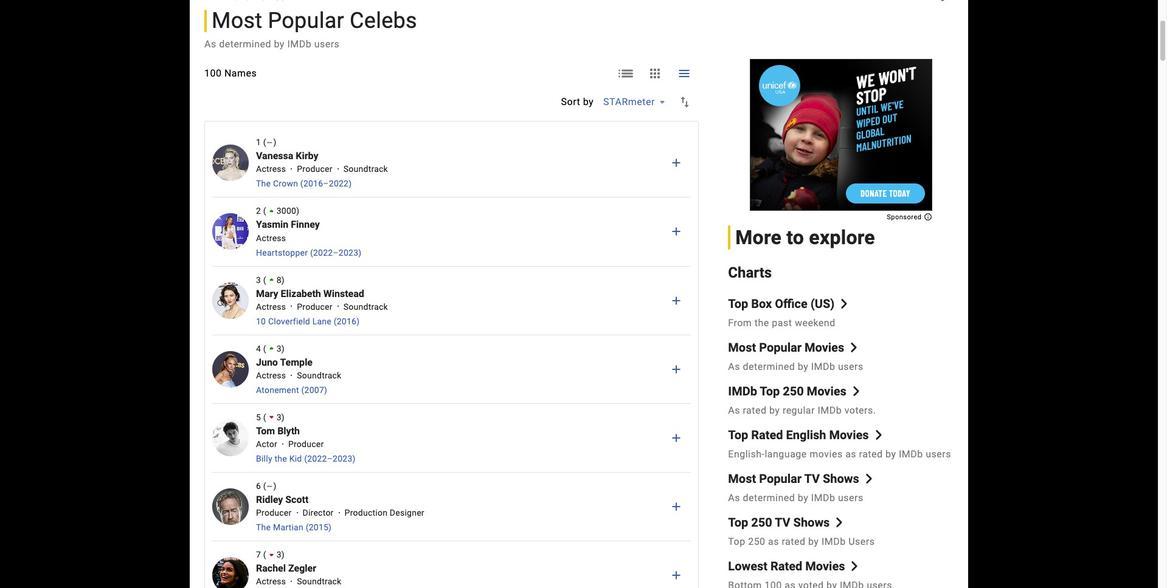 Task type: describe. For each thing, give the bounding box(es) containing it.
producer for elizabeth
[[297, 302, 333, 312]]

users
[[849, 536, 875, 548]]

8
[[277, 275, 282, 285]]

most popular movies
[[728, 340, 845, 355]]

voters.
[[845, 405, 876, 416]]

) for vanessa kirby
[[273, 138, 277, 147]]

ranking 6 element
[[256, 482, 425, 492]]

chevron right inline image for imdb top 250 movies
[[852, 387, 861, 396]]

moved up 3 in ranking element
[[265, 343, 282, 355]]

(2016)
[[334, 317, 360, 327]]

0 vertical spatial rated
[[743, 405, 767, 416]]

most for most popular tv shows
[[728, 472, 756, 486]]

detailed view image
[[619, 66, 634, 81]]

5 (
[[256, 413, 266, 423]]

english-language movies as rated by imdb users
[[728, 449, 951, 460]]

imdb top 250 movies
[[728, 384, 847, 399]]

the martian (2015) button
[[256, 523, 425, 533]]

add to list image for tom blyth
[[669, 431, 684, 446]]

top rated english movies
[[728, 428, 869, 443]]

past
[[772, 317, 792, 329]]

moved down 3 in ranking element for tom
[[265, 412, 282, 424]]

rachel zegler link
[[256, 564, 316, 575]]

rachel zegler
[[256, 564, 316, 575]]

determined inside most popular celebs as determined by imdb users
[[219, 38, 271, 50]]

ranking 1 element
[[256, 138, 388, 147]]

juno
[[256, 357, 278, 369]]

3 left the moved up 8 in ranking element on the top left of page
[[256, 275, 261, 285]]

1 (
[[256, 138, 266, 147]]

top rated english movies link
[[728, 428, 884, 443]]

popular inside most popular celebs as determined by imdb users
[[268, 8, 344, 33]]

tv for 250
[[775, 516, 791, 530]]

( for ridley scott
[[263, 482, 266, 492]]

as for imdb top 250 movies
[[728, 405, 740, 416]]

0 vertical spatial 250
[[783, 384, 804, 399]]

(us)
[[811, 297, 835, 311]]

7
[[256, 551, 261, 561]]

scott
[[285, 495, 309, 506]]

the crown (2016–2022)
[[256, 179, 352, 189]]

3 (
[[256, 275, 266, 285]]

tom blyth image
[[212, 420, 249, 457]]

no rank change image
[[266, 484, 273, 490]]

1 vertical spatial (2022–2023)
[[304, 455, 356, 464]]

add to list image for rachel zegler
[[669, 569, 684, 584]]

100
[[204, 67, 222, 79]]

( for rachel zegler
[[263, 551, 266, 561]]

(2015)
[[306, 523, 332, 533]]

grid view image
[[648, 66, 663, 81]]

no rank change element for ridley
[[266, 484, 273, 490]]

chevron right inline image for top rated english movies
[[874, 430, 884, 440]]

blyth
[[278, 426, 300, 437]]

the martian (2015)
[[256, 523, 332, 533]]

chevron right inline image for lowest rated movies
[[850, 562, 860, 572]]

add to list image for juno temple
[[669, 362, 684, 377]]

6
[[256, 482, 261, 492]]

rachel
[[256, 564, 286, 575]]

ranking 2 element
[[256, 205, 362, 218]]

soundtrack up (2016)
[[344, 302, 388, 312]]

(2016–2022)
[[300, 179, 352, 189]]

as for most popular tv shows
[[728, 493, 740, 504]]

most for most popular movies
[[728, 340, 756, 355]]

shows for top 250 tv shows
[[794, 516, 830, 530]]

juno temple
[[256, 357, 313, 369]]

atonement
[[256, 386, 299, 395]]

4
[[256, 344, 261, 354]]

ranking 3 element
[[256, 274, 388, 287]]

from the past weekend
[[728, 317, 836, 329]]

movies up as rated by regular imdb voters.
[[807, 384, 847, 399]]

popular for most popular movies
[[759, 340, 802, 355]]

chevron right inline image for most popular movies
[[849, 343, 859, 353]]

vanessa kirby link
[[256, 150, 318, 162]]

rated for lowest
[[771, 559, 803, 574]]

arrow drop up image
[[265, 205, 278, 218]]

imdb top 250 movies link
[[728, 384, 861, 399]]

top for top 250 as rated by imdb users
[[728, 536, 746, 548]]

the crown (2016–2022) button
[[256, 179, 388, 189]]

actress for mary
[[256, 302, 286, 312]]

martian
[[273, 523, 304, 533]]

more
[[736, 226, 782, 249]]

tv for popular
[[805, 472, 820, 486]]

as for most popular movies
[[728, 361, 740, 373]]

billy the kid (2022–2023)
[[256, 455, 356, 464]]

tom blyth link
[[256, 426, 300, 437]]

from
[[728, 317, 752, 329]]

atonement (2007) button
[[256, 386, 342, 395]]

movies down "weekend"
[[805, 340, 845, 355]]

rachel zegler image
[[212, 558, 249, 589]]

zegler
[[288, 564, 316, 575]]

moved up 3000 in ranking element
[[265, 205, 296, 218]]

2
[[256, 206, 261, 216]]

) for yasmin finney
[[296, 206, 299, 216]]

director
[[303, 509, 334, 519]]

producer down ridley
[[256, 509, 292, 519]]

elizabeth
[[281, 288, 321, 300]]

(2022–2023) inside yasmin finney actress heartstopper (2022–2023)
[[310, 248, 362, 258]]

mary elizabeth winstead
[[256, 288, 364, 300]]

ranking 4 element
[[256, 343, 342, 355]]

add to list image for mary elizabeth winstead
[[669, 294, 684, 308]]

popular for most popular tv shows
[[759, 472, 802, 486]]

weekend
[[795, 317, 836, 329]]

top for top box office (us)
[[728, 297, 748, 311]]

top 250 tv shows
[[728, 516, 830, 530]]

share on social media image
[[932, 0, 947, 2]]

cloverfield
[[268, 317, 310, 327]]

lowest rated movies link
[[728, 559, 860, 574]]

( for juno temple
[[263, 344, 266, 354]]

tom
[[256, 426, 275, 437]]

names
[[224, 67, 257, 79]]

kid
[[289, 455, 302, 464]]

ridley scott image
[[212, 489, 249, 526]]

imdb inside most popular celebs as determined by imdb users
[[287, 38, 312, 50]]

explore
[[809, 226, 875, 249]]

winstead
[[324, 288, 364, 300]]

moved up 8 in ranking element
[[265, 274, 282, 287]]

as inside most popular celebs as determined by imdb users
[[204, 38, 216, 50]]

soundtrack up (2016–2022)
[[344, 164, 388, 174]]

producer for kirby
[[297, 164, 333, 174]]

most inside most popular celebs as determined by imdb users
[[212, 8, 262, 33]]

) for juno temple
[[282, 344, 285, 354]]

shows for most popular tv shows
[[823, 472, 860, 486]]

sort by
[[561, 96, 594, 108]]

most popular movies link
[[728, 340, 859, 355]]



Task type: vqa. For each thing, say whether or not it's contained in the screenshot.


Task type: locate. For each thing, give the bounding box(es) containing it.
chevron right inline image down voters.
[[874, 430, 884, 440]]

1 vertical spatial rated
[[859, 449, 883, 460]]

as determined by imdb users down most popular movies link
[[728, 361, 864, 373]]

1
[[256, 138, 261, 147]]

determined up names
[[219, 38, 271, 50]]

0 horizontal spatial chevron right inline image
[[840, 299, 850, 309]]

the for vanessa
[[256, 179, 271, 189]]

actress down yasmin
[[256, 233, 286, 243]]

( up mary
[[263, 275, 266, 285]]

( right 6
[[263, 482, 266, 492]]

soundtrack down zegler on the left bottom
[[297, 578, 342, 587]]

no rank change element for vanessa
[[266, 139, 273, 146]]

chevron right inline image right (us)
[[840, 299, 850, 309]]

1 vertical spatial arrow drop up image
[[265, 343, 278, 355]]

vanessa kirby
[[256, 150, 318, 162]]

0 vertical spatial arrow drop up image
[[265, 274, 278, 287]]

0 vertical spatial as
[[846, 449, 857, 460]]

1 horizontal spatial chevron right inline image
[[874, 430, 884, 440]]

no rank change element
[[266, 139, 273, 146], [266, 484, 273, 490]]

movies
[[810, 449, 843, 460]]

2 arrow drop down image from the top
[[265, 549, 278, 562]]

3 inside ranking 4 element
[[277, 344, 282, 354]]

0 vertical spatial popular
[[268, 8, 344, 33]]

chevron right inline image inside most popular tv shows link
[[864, 474, 874, 484]]

determined for most popular movies
[[743, 361, 795, 373]]

no rank change element inside ranking 6 element
[[266, 484, 273, 490]]

0 vertical spatial chevron right inline image
[[840, 299, 850, 309]]

3 up 'juno temple'
[[277, 344, 282, 354]]

0 vertical spatial shows
[[823, 472, 860, 486]]

as up 100
[[204, 38, 216, 50]]

1 ( from the top
[[263, 138, 266, 147]]

) inside ranking 4 element
[[282, 344, 285, 354]]

tv down the movies at bottom
[[805, 472, 820, 486]]

vanessa kirby image
[[212, 145, 249, 181]]

) up finney
[[296, 206, 299, 216]]

1 horizontal spatial rated
[[782, 536, 806, 548]]

add to list image
[[669, 294, 684, 308], [669, 500, 684, 515], [669, 569, 684, 584]]

determined
[[219, 38, 271, 50], [743, 361, 795, 373], [743, 493, 795, 504]]

2 ( from the top
[[263, 206, 266, 216]]

top box office (us) link
[[728, 297, 850, 311]]

soundtrack up (2007)
[[297, 371, 342, 381]]

2 arrow drop up image from the top
[[265, 343, 278, 355]]

actress down vanessa
[[256, 164, 286, 174]]

shows up top 250 as rated by imdb users
[[794, 516, 830, 530]]

box
[[751, 297, 772, 311]]

ridley
[[256, 495, 283, 506]]

1 add to list image from the top
[[669, 294, 684, 308]]

0 vertical spatial the
[[755, 317, 770, 329]]

5 ( from the top
[[263, 413, 266, 423]]

crown
[[273, 179, 298, 189]]

2 vertical spatial add to list image
[[669, 569, 684, 584]]

ridley scott link
[[256, 495, 309, 506]]

3 up 'tom blyth'
[[277, 413, 282, 423]]

4 ( from the top
[[263, 344, 266, 354]]

producer up billy the kid (2022–2023)
[[288, 440, 324, 450]]

1 vertical spatial most
[[728, 340, 756, 355]]

mary
[[256, 288, 278, 300]]

250 for as
[[748, 536, 766, 548]]

6 ( from the top
[[263, 482, 266, 492]]

2 moved down 3 in ranking element from the top
[[265, 549, 282, 562]]

production
[[345, 509, 388, 519]]

kirby
[[296, 150, 318, 162]]

moved down 3 in ranking element for rachel
[[265, 549, 282, 562]]

3 for rachel
[[277, 551, 282, 561]]

arrow drop down image right 7
[[265, 549, 278, 562]]

arrow drop up image up mary
[[265, 274, 278, 287]]

tv up top 250 as rated by imdb users
[[775, 516, 791, 530]]

( inside ranking 4 element
[[263, 344, 266, 354]]

soundtrack
[[344, 164, 388, 174], [344, 302, 388, 312], [297, 371, 342, 381], [297, 578, 342, 587]]

add to list image for vanessa kirby
[[669, 156, 684, 171]]

1 vertical spatial the
[[256, 523, 271, 533]]

1 moved down 3 in ranking element from the top
[[265, 412, 282, 424]]

actress down mary
[[256, 302, 286, 312]]

2 vertical spatial popular
[[759, 472, 802, 486]]

100 names
[[204, 67, 257, 79]]

tom blyth
[[256, 426, 300, 437]]

temple
[[280, 357, 313, 369]]

arrow drop up image right 4
[[265, 343, 278, 355]]

top for top 250 tv shows
[[728, 516, 748, 530]]

producer down the mary elizabeth winstead link
[[297, 302, 333, 312]]

) inside ranking 5 element
[[282, 413, 285, 423]]

rated down imdb top 250 movies
[[743, 405, 767, 416]]

users
[[314, 38, 340, 50], [838, 361, 864, 373], [926, 449, 951, 460], [838, 493, 864, 504]]

) right 3 (
[[282, 275, 285, 285]]

actress down juno
[[256, 371, 286, 381]]

arrow drop up image for juno
[[265, 343, 278, 355]]

the for billy
[[275, 455, 287, 464]]

0 vertical spatial arrow drop down image
[[265, 412, 278, 424]]

celebs
[[350, 8, 417, 33]]

the down box
[[755, 317, 770, 329]]

( for tom blyth
[[263, 413, 266, 423]]

1 as determined by imdb users from the top
[[728, 361, 864, 373]]

1 arrow drop down image from the top
[[265, 412, 278, 424]]

yasmin finney link
[[256, 219, 320, 231]]

lowest rated movies
[[728, 559, 845, 574]]

0 vertical spatial rated
[[751, 428, 783, 443]]

) up 'tom blyth'
[[282, 413, 285, 423]]

arrow drop down image
[[655, 95, 670, 110]]

) inside ranking 2 element
[[296, 206, 299, 216]]

1 vertical spatial 250
[[751, 516, 772, 530]]

production designer
[[345, 509, 425, 519]]

as down top 250 tv shows
[[768, 536, 779, 548]]

arrow drop down image right 5
[[265, 412, 278, 424]]

movies down top 250 as rated by imdb users
[[806, 559, 845, 574]]

(2022–2023) up ranking 6 element
[[304, 455, 356, 464]]

3 ( from the top
[[263, 275, 266, 285]]

juno temple link
[[256, 357, 313, 369]]

1 vertical spatial add to list image
[[669, 500, 684, 515]]

shows down "english-language movies as rated by imdb users"
[[823, 472, 860, 486]]

language
[[765, 449, 807, 460]]

0 vertical spatial add to list image
[[669, 294, 684, 308]]

as down from
[[728, 361, 740, 373]]

charts
[[728, 265, 772, 282]]

1 actress from the top
[[256, 164, 286, 174]]

arrow drop down image for tom
[[265, 412, 278, 424]]

( for yasmin finney
[[263, 206, 266, 216]]

atonement (2007)
[[256, 386, 327, 395]]

most popular tv shows link
[[728, 472, 874, 486]]

( right 1
[[263, 138, 266, 147]]

heartstopper
[[256, 248, 308, 258]]

) inside ranking 3 element
[[282, 275, 285, 285]]

7 (
[[256, 551, 266, 561]]

sponsored
[[887, 213, 924, 221]]

10 cloverfield lane (2016)
[[256, 317, 360, 327]]

( inside ranking 5 element
[[263, 413, 266, 423]]

movies up "english-language movies as rated by imdb users"
[[829, 428, 869, 443]]

3 for juno
[[277, 344, 282, 354]]

1 vertical spatial arrow drop down image
[[265, 549, 278, 562]]

250 for tv
[[751, 516, 772, 530]]

as down english-
[[728, 493, 740, 504]]

2 no rank change element from the top
[[266, 484, 273, 490]]

( for mary elizabeth winstead
[[263, 275, 266, 285]]

( right 4
[[263, 344, 266, 354]]

top 250 tv shows link
[[728, 516, 845, 530]]

the
[[755, 317, 770, 329], [275, 455, 287, 464]]

actress for vanessa
[[256, 164, 286, 174]]

mary elizabeth winstead at an event for suspiria (2018) image
[[212, 283, 249, 319]]

1 no rank change element from the top
[[266, 139, 273, 146]]

) for mary elizabeth winstead
[[282, 275, 285, 285]]

popular
[[268, 8, 344, 33], [759, 340, 802, 355], [759, 472, 802, 486]]

chevron right inline image inside imdb top 250 movies link
[[852, 387, 861, 396]]

7 ( from the top
[[263, 551, 266, 561]]

the left martian
[[256, 523, 271, 533]]

rated for top
[[751, 428, 783, 443]]

1 vertical spatial no rank change element
[[266, 484, 273, 490]]

chevron right inline image inside top box office (us) link
[[840, 299, 850, 309]]

the for ridley
[[256, 523, 271, 533]]

chevron right inline image inside top rated english movies link
[[874, 430, 884, 440]]

chevron right inline image for top 250 tv shows
[[835, 518, 845, 528]]

actress for juno
[[256, 371, 286, 381]]

1 vertical spatial as determined by imdb users
[[728, 493, 864, 504]]

3 for tom
[[277, 413, 282, 423]]

4 (
[[256, 344, 266, 354]]

rated down top 250 as rated by imdb users
[[771, 559, 803, 574]]

0 vertical spatial most
[[212, 8, 262, 33]]

chevron right inline image inside lowest rated movies link
[[850, 562, 860, 572]]

( right 7
[[263, 551, 266, 561]]

actress down rachel
[[256, 578, 286, 587]]

0 horizontal spatial as
[[768, 536, 779, 548]]

shows
[[823, 472, 860, 486], [794, 516, 830, 530]]

1 vertical spatial rated
[[771, 559, 803, 574]]

regular
[[783, 405, 815, 416]]

more to explore
[[736, 226, 875, 249]]

selected:  compact view image
[[677, 66, 692, 81]]

0 horizontal spatial the
[[275, 455, 287, 464]]

moved down 3 in ranking element up 'tom blyth'
[[265, 412, 282, 424]]

(
[[263, 138, 266, 147], [263, 206, 266, 216], [263, 275, 266, 285], [263, 344, 266, 354], [263, 413, 266, 423], [263, 482, 266, 492], [263, 551, 266, 561]]

1 horizontal spatial tv
[[805, 472, 820, 486]]

no rank change element right 6
[[266, 484, 273, 490]]

most down english-
[[728, 472, 756, 486]]

1 vertical spatial determined
[[743, 361, 795, 373]]

6 (
[[256, 482, 266, 492]]

most down from
[[728, 340, 756, 355]]

arrow drop up image for mary
[[265, 274, 278, 287]]

chevron right inline image for most popular tv shows
[[864, 474, 874, 484]]

sponsored content section
[[750, 59, 932, 221]]

(2022–2023) up ranking 3 element
[[310, 248, 362, 258]]

to
[[787, 226, 804, 249]]

as right the movies at bottom
[[846, 449, 857, 460]]

1 vertical spatial as
[[768, 536, 779, 548]]

change sort by direction image
[[678, 95, 692, 110]]

office
[[775, 297, 808, 311]]

( right 5
[[263, 413, 266, 423]]

) up rachel zegler
[[282, 551, 285, 561]]

250 up lowest
[[748, 536, 766, 548]]

arrow drop down image for rachel
[[265, 549, 278, 562]]

determined for most popular tv shows
[[743, 493, 795, 504]]

chevron right inline image for top box office (us)
[[840, 299, 850, 309]]

) for rachel zegler
[[282, 551, 285, 561]]

0 vertical spatial the
[[256, 179, 271, 189]]

1 arrow drop up image from the top
[[265, 274, 278, 287]]

producer down 'kirby'
[[297, 164, 333, 174]]

actor
[[256, 440, 277, 450]]

3 add to list image from the top
[[669, 362, 684, 377]]

arrow drop up image
[[265, 274, 278, 287], [265, 343, 278, 355]]

(2022–2023)
[[310, 248, 362, 258], [304, 455, 356, 464]]

( right '2'
[[263, 206, 266, 216]]

0 vertical spatial no rank change element
[[266, 139, 273, 146]]

5 actress from the top
[[256, 578, 286, 587]]

as determined by imdb users for movies
[[728, 361, 864, 373]]

ranking 5 element
[[256, 412, 356, 424]]

)
[[273, 138, 277, 147], [296, 206, 299, 216], [282, 275, 285, 285], [282, 344, 285, 354], [282, 413, 285, 423], [273, 482, 277, 492], [282, 551, 285, 561]]

heartstopper (2022–2023) button
[[256, 248, 362, 258]]

producer for blyth
[[288, 440, 324, 450]]

add to list image for ridley scott
[[669, 500, 684, 515]]

1 vertical spatial tv
[[775, 516, 791, 530]]

) for tom blyth
[[282, 413, 285, 423]]

billy
[[256, 455, 272, 464]]

top box office (us)
[[728, 297, 835, 311]]

the for from
[[755, 317, 770, 329]]

2 vertical spatial determined
[[743, 493, 795, 504]]

(2007)
[[301, 386, 327, 395]]

the left crown
[[256, 179, 271, 189]]

most up names
[[212, 8, 262, 33]]

chevron right inline image
[[849, 343, 859, 353], [852, 387, 861, 396], [864, 474, 874, 484], [835, 518, 845, 528], [850, 562, 860, 572]]

yasmin finney actress heartstopper (2022–2023)
[[256, 219, 362, 258]]

actress
[[256, 164, 286, 174], [256, 233, 286, 243], [256, 302, 286, 312], [256, 371, 286, 381], [256, 578, 286, 587]]

lane
[[313, 317, 332, 327]]

2 actress from the top
[[256, 233, 286, 243]]

250
[[783, 384, 804, 399], [751, 516, 772, 530], [748, 536, 766, 548]]

) right no rank change icon
[[273, 482, 277, 492]]

yasmin finney image
[[212, 214, 249, 250]]

2 add to list image from the top
[[669, 225, 684, 239]]

5
[[256, 413, 261, 423]]

no rank change element inside ranking 1 element
[[266, 139, 273, 146]]

juno temple at an event for the 73rd primetime emmy awards (2021) image
[[212, 352, 249, 388]]

as up english-
[[728, 405, 740, 416]]

sort
[[561, 96, 581, 108]]

chevron right inline image
[[840, 299, 850, 309], [874, 430, 884, 440]]

1 horizontal spatial the
[[755, 317, 770, 329]]

) up 'juno temple'
[[282, 344, 285, 354]]

1 vertical spatial chevron right inline image
[[874, 430, 884, 440]]

0 vertical spatial as determined by imdb users
[[728, 361, 864, 373]]

rated up language
[[751, 428, 783, 443]]

3
[[256, 275, 261, 285], [277, 344, 282, 354], [277, 413, 282, 423], [277, 551, 282, 561]]

0 vertical spatial (2022–2023)
[[310, 248, 362, 258]]

rated right the movies at bottom
[[859, 449, 883, 460]]

ranking 7 element
[[256, 549, 346, 562]]

0 vertical spatial moved down 3 in ranking element
[[265, 412, 282, 424]]

arrow drop down image
[[265, 412, 278, 424], [265, 549, 278, 562]]

1 vertical spatial popular
[[759, 340, 802, 355]]

2 horizontal spatial rated
[[859, 449, 883, 460]]

as rated by regular imdb voters.
[[728, 405, 876, 416]]

4 add to list image from the top
[[669, 431, 684, 446]]

determined down most popular movies
[[743, 361, 795, 373]]

2 the from the top
[[256, 523, 271, 533]]

250 up "regular"
[[783, 384, 804, 399]]

english
[[786, 428, 826, 443]]

determined up top 250 tv shows
[[743, 493, 795, 504]]

add to list image
[[669, 156, 684, 171], [669, 225, 684, 239], [669, 362, 684, 377], [669, 431, 684, 446]]

moved down 3 in ranking element up rachel
[[265, 549, 282, 562]]

1 add to list image from the top
[[669, 156, 684, 171]]

0 vertical spatial determined
[[219, 38, 271, 50]]

3 inside the ranking 7 element
[[277, 551, 282, 561]]

2 add to list image from the top
[[669, 500, 684, 515]]

0 horizontal spatial rated
[[743, 405, 767, 416]]

2 vertical spatial 250
[[748, 536, 766, 548]]

2 vertical spatial most
[[728, 472, 756, 486]]

no rank change element right 1
[[266, 139, 273, 146]]

designer
[[390, 509, 425, 519]]

chevron right inline image inside the top 250 tv shows link
[[835, 518, 845, 528]]

most popular celebs as determined by imdb users
[[204, 8, 417, 50]]

as determined by imdb users down most popular tv shows
[[728, 493, 864, 504]]

by inside most popular celebs as determined by imdb users
[[274, 38, 285, 50]]

3 up rachel zegler
[[277, 551, 282, 561]]

) right no rank change image
[[273, 138, 277, 147]]

3 actress from the top
[[256, 302, 286, 312]]

ridley scott
[[256, 495, 309, 506]]

) inside the ranking 7 element
[[282, 551, 285, 561]]

rated down the top 250 tv shows link on the right of the page
[[782, 536, 806, 548]]

3 inside ranking 5 element
[[277, 413, 282, 423]]

as determined by imdb users for tv
[[728, 493, 864, 504]]

moved down 3 in ranking element
[[265, 412, 282, 424], [265, 549, 282, 562]]

( inside the ranking 7 element
[[263, 551, 266, 561]]

most popular tv shows
[[728, 472, 860, 486]]

2 as determined by imdb users from the top
[[728, 493, 864, 504]]

( inside ranking 3 element
[[263, 275, 266, 285]]

the left kid
[[275, 455, 287, 464]]

actress inside yasmin finney actress heartstopper (2022–2023)
[[256, 233, 286, 243]]

no rank change image
[[266, 139, 273, 146]]

0 horizontal spatial tv
[[775, 516, 791, 530]]

1 horizontal spatial as
[[846, 449, 857, 460]]

3 add to list image from the top
[[669, 569, 684, 584]]

yasmin
[[256, 219, 289, 231]]

) for ridley scott
[[273, 482, 277, 492]]

( inside ranking 2 element
[[263, 206, 266, 216]]

vanessa
[[256, 150, 293, 162]]

1 vertical spatial the
[[275, 455, 287, 464]]

tv
[[805, 472, 820, 486], [775, 516, 791, 530]]

chevron right inline image inside most popular movies link
[[849, 343, 859, 353]]

users inside most popular celebs as determined by imdb users
[[314, 38, 340, 50]]

finney
[[291, 219, 320, 231]]

mary elizabeth winstead link
[[256, 288, 364, 300]]

billy the kid (2022–2023) button
[[256, 455, 356, 464]]

4 actress from the top
[[256, 371, 286, 381]]

as
[[204, 38, 216, 50], [728, 361, 740, 373], [728, 405, 740, 416], [728, 493, 740, 504]]

top 250 as rated by imdb users
[[728, 536, 875, 548]]

1 the from the top
[[256, 179, 271, 189]]

1 vertical spatial shows
[[794, 516, 830, 530]]

2 vertical spatial rated
[[782, 536, 806, 548]]

0 vertical spatial tv
[[805, 472, 820, 486]]

top for top rated english movies
[[728, 428, 748, 443]]

top
[[728, 297, 748, 311], [760, 384, 780, 399], [728, 428, 748, 443], [728, 516, 748, 530], [728, 536, 746, 548]]

3000
[[277, 206, 296, 216]]

english-
[[728, 449, 765, 460]]

1 vertical spatial moved down 3 in ranking element
[[265, 549, 282, 562]]

250 up top 250 as rated by imdb users
[[751, 516, 772, 530]]

( for vanessa kirby
[[263, 138, 266, 147]]



